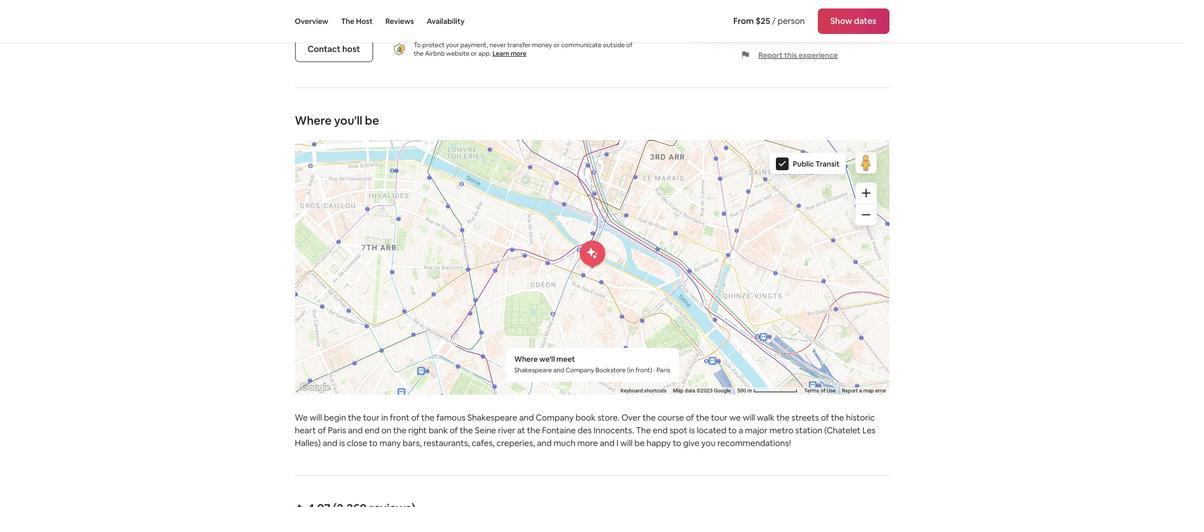 Task type: vqa. For each thing, say whether or not it's contained in the screenshot.
money
yes



Task type: locate. For each thing, give the bounding box(es) containing it.
a inside we will begin the tour in front of the famous shakespeare and company book store.  over the course of the tour we will walk the streets of the historic heart of paris and end on the right bank of the seine river at the fontaine des innocents.  the end spot is located to a major metro station (chatelet les halles) and is close to many bars, restaurants, cafes, creperies, and much more and i will be happy to give you recommendations!
[[739, 425, 743, 436]]

1 horizontal spatial dates
[[854, 15, 877, 27]]

terms of use
[[804, 388, 836, 394]]

terms
[[804, 388, 819, 394]]

more right learn
[[511, 49, 527, 58]]

tour up located on the right bottom of the page
[[711, 412, 728, 424]]

where
[[295, 113, 332, 128], [514, 355, 538, 364]]

of up spot
[[686, 412, 694, 424]]

or left app. at left
[[471, 49, 477, 58]]

0 horizontal spatial the
[[341, 16, 354, 26]]

is up "give"
[[689, 425, 695, 436]]

heart
[[295, 425, 316, 436]]

2 horizontal spatial more
[[779, 6, 800, 17]]

bars,
[[403, 438, 422, 449]]

1 horizontal spatial report
[[842, 388, 858, 394]]

to right the close
[[369, 438, 378, 449]]

1 horizontal spatial where
[[514, 355, 538, 364]]

i
[[617, 438, 619, 449]]

1 vertical spatial the
[[636, 425, 651, 436]]

store.
[[598, 412, 620, 424]]

halles)
[[295, 438, 321, 449]]

company up fontaine
[[536, 412, 574, 424]]

and up at
[[519, 412, 534, 424]]

0 vertical spatial paris
[[656, 366, 670, 375]]

a
[[859, 388, 862, 394], [739, 425, 743, 436]]

1 horizontal spatial tour
[[711, 412, 728, 424]]

more inside show more dates link
[[779, 6, 800, 17]]

where inside where we'll meet shakespeare and company bookstore (in front) · paris
[[514, 355, 538, 364]]

app.
[[478, 49, 491, 58]]

public
[[793, 159, 814, 169]]

or right money
[[554, 41, 560, 49]]

reviews
[[385, 16, 414, 26]]

located
[[697, 425, 727, 436]]

show for show more dates
[[756, 6, 777, 17]]

0 vertical spatial be
[[365, 113, 379, 128]]

the down over on the bottom
[[636, 425, 651, 436]]

give
[[683, 438, 700, 449]]

availability button
[[427, 0, 465, 42]]

your
[[446, 41, 459, 49]]

famous
[[436, 412, 466, 424]]

we'll
[[539, 355, 555, 364]]

report
[[759, 50, 783, 60], [842, 388, 858, 394]]

m
[[747, 388, 752, 394]]

show
[[756, 6, 777, 17], [831, 15, 852, 27]]

1 horizontal spatial end
[[653, 425, 668, 436]]

and down fontaine
[[537, 438, 552, 449]]

close
[[347, 438, 367, 449]]

show dates link
[[818, 8, 889, 34]]

0 horizontal spatial dates
[[802, 6, 825, 17]]

contact host button
[[295, 37, 373, 62]]

0 horizontal spatial report
[[759, 50, 783, 60]]

is left the close
[[339, 438, 345, 449]]

we will begin the tour in front of the famous shakespeare and company book store.  over the course of the tour we will walk the streets of the historic heart of paris and end on the right bank of the seine river at the fontaine des innocents.  the end spot is located to a major metro station (chatelet les halles) and is close to many bars, restaurants, cafes, creperies, and much more and i will be happy to give you recommendations!
[[295, 412, 876, 449]]

river
[[498, 425, 516, 436]]

1 horizontal spatial paris
[[656, 366, 670, 375]]

map
[[863, 388, 874, 394]]

payment,
[[461, 41, 488, 49]]

to down spot
[[673, 438, 681, 449]]

of right outside
[[626, 41, 633, 49]]

end left "on"
[[365, 425, 380, 436]]

contact
[[308, 44, 341, 55]]

1 vertical spatial is
[[339, 438, 345, 449]]

0 horizontal spatial paris
[[328, 425, 346, 436]]

1 vertical spatial company
[[536, 412, 574, 424]]

0 horizontal spatial tour
[[363, 412, 380, 424]]

paris
[[656, 366, 670, 375], [328, 425, 346, 436]]

metro
[[770, 425, 794, 436]]

in
[[381, 412, 388, 424]]

report this experience button
[[742, 50, 838, 60]]

0 vertical spatial is
[[689, 425, 695, 436]]

paris right ·
[[656, 366, 670, 375]]

where left "we'll"
[[514, 355, 538, 364]]

1 vertical spatial a
[[739, 425, 743, 436]]

be left "happy"
[[635, 438, 645, 449]]

creperies,
[[497, 438, 535, 449]]

0 horizontal spatial show
[[756, 6, 777, 17]]

where left the you'll
[[295, 113, 332, 128]]

communicate
[[561, 41, 602, 49]]

public transit
[[793, 159, 840, 169]]

and left i
[[600, 438, 615, 449]]

the up located on the right bottom of the page
[[696, 412, 709, 424]]

0 vertical spatial shakespeare
[[514, 366, 552, 375]]

a down we
[[739, 425, 743, 436]]

cafes,
[[472, 438, 495, 449]]

2 horizontal spatial to
[[728, 425, 737, 436]]

1 horizontal spatial show
[[831, 15, 852, 27]]

2 tour from the left
[[711, 412, 728, 424]]

shakespeare
[[514, 366, 552, 375], [467, 412, 517, 424]]

report left this
[[759, 50, 783, 60]]

google image
[[298, 381, 333, 395]]

map
[[673, 388, 683, 394]]

1 horizontal spatial be
[[635, 438, 645, 449]]

2 vertical spatial more
[[577, 438, 598, 449]]

0 horizontal spatial more
[[511, 49, 527, 58]]

this
[[785, 50, 798, 60]]

restaurants,
[[424, 438, 470, 449]]

report for report this experience
[[759, 50, 783, 60]]

shakespeare down "we'll"
[[514, 366, 552, 375]]

contact host
[[308, 44, 360, 55]]

show more dates
[[756, 6, 825, 17]]

show for show dates
[[831, 15, 852, 27]]

1 vertical spatial report
[[842, 388, 858, 394]]

0 horizontal spatial end
[[365, 425, 380, 436]]

dates
[[802, 6, 825, 17], [854, 15, 877, 27]]

be right the you'll
[[365, 113, 379, 128]]

and down meet
[[553, 366, 564, 375]]

0 horizontal spatial be
[[365, 113, 379, 128]]

1 vertical spatial more
[[511, 49, 527, 58]]

map region
[[212, 10, 891, 417]]

will
[[310, 412, 322, 424], [743, 412, 755, 424], [620, 438, 633, 449]]

0 vertical spatial where
[[295, 113, 332, 128]]

0 horizontal spatial will
[[310, 412, 322, 424]]

dates inside show more dates link
[[802, 6, 825, 17]]

the left the host at the left
[[341, 16, 354, 26]]

where for where we'll meet shakespeare and company bookstore (in front) · paris
[[514, 355, 538, 364]]

2 horizontal spatial will
[[743, 412, 755, 424]]

1 horizontal spatial more
[[577, 438, 598, 449]]

more down 'des'
[[577, 438, 598, 449]]

report left map at the bottom
[[842, 388, 858, 394]]

company inside where we'll meet shakespeare and company bookstore (in front) · paris
[[566, 366, 594, 375]]

shakespeare inside where we'll meet shakespeare and company bookstore (in front) · paris
[[514, 366, 552, 375]]

map data ©2023 google
[[673, 388, 731, 394]]

where we'll meet, map pin image
[[580, 241, 605, 268]]

the right at
[[527, 425, 540, 436]]

end up "happy"
[[653, 425, 668, 436]]

more
[[779, 6, 800, 17], [511, 49, 527, 58], [577, 438, 598, 449]]

company
[[566, 366, 594, 375], [536, 412, 574, 424]]

of left use
[[820, 388, 825, 394]]

0 horizontal spatial a
[[739, 425, 743, 436]]

the right begin
[[348, 412, 361, 424]]

a left map at the bottom
[[859, 388, 862, 394]]

0 vertical spatial the
[[341, 16, 354, 26]]

paris inside where we'll meet shakespeare and company bookstore (in front) · paris
[[656, 366, 670, 375]]

500 m button
[[734, 388, 801, 395]]

0 horizontal spatial where
[[295, 113, 332, 128]]

1 vertical spatial paris
[[328, 425, 346, 436]]

spot
[[670, 425, 687, 436]]

shakespeare up seine
[[467, 412, 517, 424]]

1 horizontal spatial the
[[636, 425, 651, 436]]

airbnb
[[425, 49, 445, 58]]

0 vertical spatial more
[[779, 6, 800, 17]]

the left seine
[[460, 425, 473, 436]]

0 horizontal spatial is
[[339, 438, 345, 449]]

keyboard shortcuts
[[620, 388, 667, 394]]

(in
[[627, 366, 634, 375]]

tour
[[363, 412, 380, 424], [711, 412, 728, 424]]

fontaine
[[542, 425, 576, 436]]

zoom out image
[[862, 211, 870, 219]]

more right /
[[779, 6, 800, 17]]

the
[[341, 16, 354, 26], [636, 425, 651, 436]]

meet
[[556, 355, 575, 364]]

from $25 / person
[[733, 15, 805, 27]]

to down we
[[728, 425, 737, 436]]

end
[[365, 425, 380, 436], [653, 425, 668, 436]]

0 vertical spatial report
[[759, 50, 783, 60]]

shakespeare inside we will begin the tour in front of the famous shakespeare and company book store.  over the course of the tour we will walk the streets of the historic heart of paris and end on the right bank of the seine river at the fontaine des innocents.  the end spot is located to a major metro station (chatelet les halles) and is close to many bars, restaurants, cafes, creperies, and much more and i will be happy to give you recommendations!
[[467, 412, 517, 424]]

to
[[728, 425, 737, 436], [369, 438, 378, 449], [673, 438, 681, 449]]

tour left in
[[363, 412, 380, 424]]

paris down begin
[[328, 425, 346, 436]]

1 horizontal spatial or
[[554, 41, 560, 49]]

is
[[689, 425, 695, 436], [339, 438, 345, 449]]

1 vertical spatial where
[[514, 355, 538, 364]]

where you'll be
[[295, 113, 379, 128]]

and
[[553, 366, 564, 375], [519, 412, 534, 424], [348, 425, 363, 436], [323, 438, 337, 449], [537, 438, 552, 449], [600, 438, 615, 449]]

1 horizontal spatial is
[[689, 425, 695, 436]]

where for where you'll be
[[295, 113, 332, 128]]

1 vertical spatial be
[[635, 438, 645, 449]]

company down meet
[[566, 366, 594, 375]]

the
[[414, 49, 424, 58], [348, 412, 361, 424], [421, 412, 435, 424], [643, 412, 656, 424], [696, 412, 709, 424], [777, 412, 790, 424], [831, 412, 844, 424], [393, 425, 407, 436], [460, 425, 473, 436], [527, 425, 540, 436]]

1 horizontal spatial a
[[859, 388, 862, 394]]

the left "airbnb"
[[414, 49, 424, 58]]

host
[[342, 44, 360, 55]]

·
[[654, 366, 655, 375]]

reviews button
[[385, 0, 414, 42]]

major
[[745, 425, 768, 436]]

drag pegman onto the map to open street view image
[[855, 152, 877, 174]]

0 vertical spatial company
[[566, 366, 594, 375]]

1 vertical spatial shakespeare
[[467, 412, 517, 424]]

(chatelet
[[824, 425, 861, 436]]



Task type: describe. For each thing, give the bounding box(es) containing it.
1 end from the left
[[365, 425, 380, 436]]

terms of use link
[[804, 388, 836, 394]]

the inside the to protect your payment, never transfer money or communicate outside of the airbnb website or app.
[[414, 49, 424, 58]]

the inside button
[[341, 16, 354, 26]]

0 horizontal spatial or
[[471, 49, 477, 58]]

never
[[490, 41, 506, 49]]

on
[[382, 425, 391, 436]]

the down front
[[393, 425, 407, 436]]

show more dates link
[[705, 0, 876, 24]]

report this experience
[[759, 50, 838, 60]]

company inside we will begin the tour in front of the famous shakespeare and company book store.  over the course of the tour we will walk the streets of the historic heart of paris and end on the right bank of the seine river at the fontaine des innocents.  the end spot is located to a major metro station (chatelet les halles) and is close to many bars, restaurants, cafes, creperies, and much more and i will be happy to give you recommendations!
[[536, 412, 574, 424]]

historic
[[846, 412, 875, 424]]

0 horizontal spatial to
[[369, 438, 378, 449]]

500
[[737, 388, 746, 394]]

report a map error
[[842, 388, 886, 394]]

keyboard shortcuts button
[[620, 388, 667, 395]]

the host
[[341, 16, 373, 26]]

©2023
[[697, 388, 713, 394]]

report for report a map error
[[842, 388, 858, 394]]

the host button
[[341, 0, 373, 42]]

where we'll meet shakespeare and company bookstore (in front) · paris
[[514, 355, 670, 375]]

the up (chatelet
[[831, 412, 844, 424]]

paris inside we will begin the tour in front of the famous shakespeare and company book store.  over the course of the tour we will walk the streets of the historic heart of paris and end on the right bank of the seine river at the fontaine des innocents.  the end spot is located to a major metro station (chatelet les halles) and is close to many bars, restaurants, cafes, creperies, and much more and i will be happy to give you recommendations!
[[328, 425, 346, 436]]

more for show
[[779, 6, 800, 17]]

learn more
[[493, 49, 527, 58]]

the right over on the bottom
[[643, 412, 656, 424]]

bank
[[429, 425, 448, 436]]

of down famous
[[450, 425, 458, 436]]

availability
[[427, 16, 465, 26]]

shortcuts
[[644, 388, 667, 394]]

2 end from the left
[[653, 425, 668, 436]]

dates inside show dates link
[[854, 15, 877, 27]]

walk
[[757, 412, 775, 424]]

transfer
[[508, 41, 531, 49]]

you
[[701, 438, 716, 449]]

1 horizontal spatial to
[[673, 438, 681, 449]]

show dates
[[831, 15, 877, 27]]

the up bank
[[421, 412, 435, 424]]

more for learn
[[511, 49, 527, 58]]

more inside we will begin the tour in front of the famous shakespeare and company book store.  over the course of the tour we will walk the streets of the historic heart of paris and end on the right bank of the seine river at the fontaine des innocents.  the end spot is located to a major metro station (chatelet les halles) and is close to many bars, restaurants, cafes, creperies, and much more and i will be happy to give you recommendations!
[[577, 438, 598, 449]]

transit
[[816, 159, 840, 169]]

book
[[576, 412, 596, 424]]

keyboard
[[620, 388, 643, 394]]

google
[[714, 388, 731, 394]]

bookstore
[[595, 366, 626, 375]]

of up right
[[411, 412, 420, 424]]

overview
[[295, 16, 328, 26]]

and up the close
[[348, 425, 363, 436]]

report a map error link
[[842, 388, 886, 394]]

learn more link
[[493, 49, 527, 58]]

experience
[[799, 50, 838, 60]]

of inside the to protect your payment, never transfer money or communicate outside of the airbnb website or app.
[[626, 41, 633, 49]]

use
[[827, 388, 836, 394]]

be inside we will begin the tour in front of the famous shakespeare and company book store.  over the course of the tour we will walk the streets of the historic heart of paris and end on the right bank of the seine river at the fontaine des innocents.  the end spot is located to a major metro station (chatelet les halles) and is close to many bars, restaurants, cafes, creperies, and much more and i will be happy to give you recommendations!
[[635, 438, 645, 449]]

0 vertical spatial a
[[859, 388, 862, 394]]

and right halles)
[[323, 438, 337, 449]]

outside
[[603, 41, 625, 49]]

the inside we will begin the tour in front of the famous shakespeare and company book store.  over the course of the tour we will walk the streets of the historic heart of paris and end on the right bank of the seine river at the fontaine des innocents.  the end spot is located to a major metro station (chatelet les halles) and is close to many bars, restaurants, cafes, creperies, and much more and i will be happy to give you recommendations!
[[636, 425, 651, 436]]

you'll
[[334, 113, 362, 128]]

of right heart
[[318, 425, 326, 436]]

the up metro
[[777, 412, 790, 424]]

learn
[[493, 49, 509, 58]]

and inside where we'll meet shakespeare and company bookstore (in front) · paris
[[553, 366, 564, 375]]

person
[[778, 15, 805, 27]]

zoom in image
[[862, 189, 870, 197]]

right
[[408, 425, 427, 436]]

station
[[796, 425, 823, 436]]

host
[[356, 16, 373, 26]]

front
[[390, 412, 410, 424]]

recommendations!
[[718, 438, 791, 449]]

website
[[446, 49, 470, 58]]

happy
[[647, 438, 671, 449]]

of right streets
[[821, 412, 829, 424]]

begin
[[324, 412, 346, 424]]

at
[[517, 425, 525, 436]]

des
[[578, 425, 592, 436]]

overview button
[[295, 0, 328, 42]]

/
[[772, 15, 776, 27]]

streets
[[792, 412, 819, 424]]

error
[[875, 388, 886, 394]]

1 horizontal spatial will
[[620, 438, 633, 449]]

to
[[414, 41, 421, 49]]

500 m
[[737, 388, 753, 394]]

front)
[[635, 366, 652, 375]]

much
[[554, 438, 576, 449]]

innocents.
[[594, 425, 634, 436]]

course
[[658, 412, 684, 424]]

1 tour from the left
[[363, 412, 380, 424]]

to protect your payment, never transfer money or communicate outside of the airbnb website or app.
[[414, 41, 633, 58]]

over
[[622, 412, 641, 424]]

seine
[[475, 425, 496, 436]]

we
[[295, 412, 308, 424]]

data
[[685, 388, 695, 394]]



